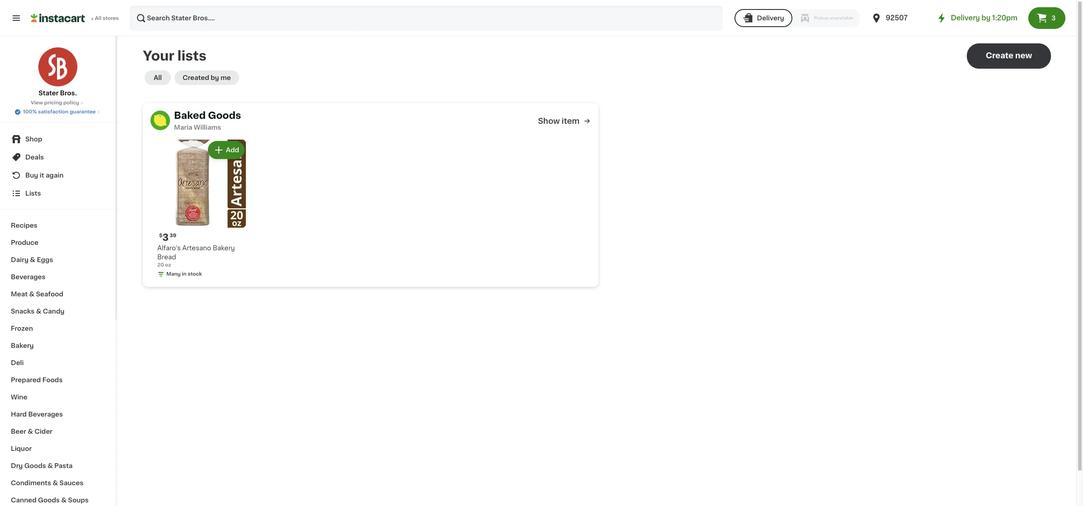 Task type: describe. For each thing, give the bounding box(es) containing it.
your lists
[[143, 49, 206, 62]]

beer
[[11, 429, 26, 435]]

& for beer
[[28, 429, 33, 435]]

3 inside the product group
[[162, 233, 169, 242]]

100% satisfaction guarantee button
[[14, 107, 101, 116]]

create
[[986, 52, 1014, 59]]

by for created
[[211, 75, 219, 81]]

dry
[[11, 463, 23, 469]]

produce
[[11, 240, 38, 246]]

many in stock
[[166, 272, 202, 277]]

wine
[[11, 394, 27, 401]]

& for condiments
[[53, 480, 58, 487]]

stock
[[188, 272, 202, 277]]

hard beverages link
[[5, 406, 110, 423]]

candy
[[43, 308, 64, 315]]

instacart logo image
[[31, 13, 85, 24]]

eggs
[[37, 257, 53, 263]]

recipes
[[11, 222, 37, 229]]

all for all stores
[[95, 16, 101, 21]]

satisfaction
[[38, 109, 68, 114]]

artesano
[[182, 245, 211, 251]]

92507
[[886, 14, 908, 21]]

create new
[[986, 52, 1032, 59]]

liquor
[[11, 446, 32, 452]]

view
[[31, 100, 43, 105]]

3 inside button
[[1052, 15, 1056, 21]]

alfaro's artesano bakery bread 20 oz
[[157, 245, 235, 268]]

lists
[[25, 190, 41, 197]]

& inside canned goods & soups link
[[61, 497, 67, 504]]

buy it again
[[25, 172, 64, 179]]

new
[[1016, 52, 1032, 59]]

by for delivery
[[982, 14, 991, 21]]

pasta
[[54, 463, 73, 469]]

39
[[170, 233, 176, 238]]

1 vertical spatial beverages
[[28, 411, 63, 418]]

3 button
[[1029, 7, 1066, 29]]

created by me
[[183, 75, 231, 81]]

shop link
[[5, 130, 110, 148]]

deli link
[[5, 354, 110, 372]]

stater bros.
[[38, 90, 77, 96]]

dry goods & pasta
[[11, 463, 73, 469]]

100%
[[23, 109, 37, 114]]

stater
[[38, 90, 58, 96]]

0 horizontal spatial bakery
[[11, 343, 34, 349]]

hard
[[11, 411, 27, 418]]

& for snacks
[[36, 308, 41, 315]]

add
[[226, 147, 239, 153]]

alfaro's
[[157, 245, 181, 251]]

soups
[[68, 497, 89, 504]]

sauces
[[59, 480, 83, 487]]

condiments
[[11, 480, 51, 487]]

stores
[[103, 16, 119, 21]]

service type group
[[735, 9, 861, 27]]

prepared foods link
[[5, 372, 110, 389]]

bakery inside alfaro's artesano bakery bread 20 oz
[[213, 245, 235, 251]]

hard beverages
[[11, 411, 63, 418]]

baked
[[174, 111, 206, 120]]

buy
[[25, 172, 38, 179]]

lists
[[178, 49, 206, 62]]

created
[[183, 75, 209, 81]]

stater bros. link
[[38, 47, 78, 98]]

92507 button
[[871, 5, 926, 31]]

prepared foods
[[11, 377, 63, 383]]

deals
[[25, 154, 44, 161]]

condiments & sauces link
[[5, 475, 110, 492]]

canned goods & soups
[[11, 497, 89, 504]]

in
[[182, 272, 187, 277]]

policy
[[63, 100, 79, 105]]

canned goods & soups link
[[5, 492, 110, 506]]

meat & seafood
[[11, 291, 63, 298]]

foods
[[42, 377, 63, 383]]

Search field
[[130, 6, 722, 30]]

baked goods maria williams
[[174, 111, 241, 131]]

item
[[562, 118, 580, 125]]

dry goods & pasta link
[[5, 458, 110, 475]]

meat
[[11, 291, 28, 298]]



Task type: locate. For each thing, give the bounding box(es) containing it.
dairy
[[11, 257, 28, 263]]

goods up 'condiments'
[[24, 463, 46, 469]]

delivery button
[[735, 9, 792, 27]]

all
[[95, 16, 101, 21], [154, 75, 162, 81]]

& inside dairy & eggs link
[[30, 257, 35, 263]]

all left the stores
[[95, 16, 101, 21]]

beverages link
[[5, 269, 110, 286]]

goods for dry
[[24, 463, 46, 469]]

1 horizontal spatial bakery
[[213, 245, 235, 251]]

goods inside baked goods maria williams
[[208, 111, 241, 120]]

maria
[[174, 124, 192, 131]]

show
[[538, 118, 560, 125]]

1 horizontal spatial delivery
[[951, 14, 980, 21]]

williams
[[194, 124, 221, 131]]

canned
[[11, 497, 36, 504]]

& inside beer & cider link
[[28, 429, 33, 435]]

goods
[[208, 111, 241, 120], [24, 463, 46, 469], [38, 497, 60, 504]]

2 vertical spatial goods
[[38, 497, 60, 504]]

again
[[46, 172, 64, 179]]

all stores
[[95, 16, 119, 21]]

1 vertical spatial by
[[211, 75, 219, 81]]

beverages down dairy & eggs
[[11, 274, 45, 280]]

& inside snacks & candy link
[[36, 308, 41, 315]]

stater bros. logo image
[[38, 47, 78, 87]]

view pricing policy
[[31, 100, 79, 105]]

oz
[[165, 263, 171, 268]]

0 vertical spatial by
[[982, 14, 991, 21]]

it
[[40, 172, 44, 179]]

0 horizontal spatial delivery
[[757, 15, 784, 21]]

bread
[[157, 254, 176, 260]]

0 vertical spatial all
[[95, 16, 101, 21]]

all for all
[[154, 75, 162, 81]]

0 horizontal spatial all
[[95, 16, 101, 21]]

& inside condiments & sauces link
[[53, 480, 58, 487]]

delivery inside button
[[757, 15, 784, 21]]

0 horizontal spatial by
[[211, 75, 219, 81]]

frozen link
[[5, 320, 110, 337]]

delivery
[[951, 14, 980, 21], [757, 15, 784, 21]]

dairy & eggs link
[[5, 251, 110, 269]]

create new button
[[967, 43, 1051, 69]]

by inside button
[[211, 75, 219, 81]]

delivery by 1:20pm
[[951, 14, 1018, 21]]

produce link
[[5, 234, 110, 251]]

all inside button
[[154, 75, 162, 81]]

0 vertical spatial goods
[[208, 111, 241, 120]]

bakery link
[[5, 337, 110, 354]]

beer & cider link
[[5, 423, 110, 440]]

& right the beer
[[28, 429, 33, 435]]

1 horizontal spatial all
[[154, 75, 162, 81]]

$
[[159, 233, 162, 238]]

prepared
[[11, 377, 41, 383]]

& left eggs
[[30, 257, 35, 263]]

snacks & candy
[[11, 308, 64, 315]]

& right meat
[[29, 291, 34, 298]]

liquor link
[[5, 440, 110, 458]]

shop
[[25, 136, 42, 142]]

buy it again link
[[5, 166, 110, 184]]

$ 3 39
[[159, 233, 176, 242]]

beverages
[[11, 274, 45, 280], [28, 411, 63, 418]]

goods for baked
[[208, 111, 241, 120]]

all down your
[[154, 75, 162, 81]]

bakery right artesano
[[213, 245, 235, 251]]

& inside meat & seafood link
[[29, 291, 34, 298]]

1 vertical spatial goods
[[24, 463, 46, 469]]

beverages up cider
[[28, 411, 63, 418]]

your
[[143, 49, 174, 62]]

delivery for delivery by 1:20pm
[[951, 14, 980, 21]]

meat & seafood link
[[5, 286, 110, 303]]

& up canned goods & soups link
[[53, 480, 58, 487]]

product group
[[157, 139, 246, 280]]

& for dairy
[[30, 257, 35, 263]]

& left pasta
[[48, 463, 53, 469]]

by
[[982, 14, 991, 21], [211, 75, 219, 81]]

view pricing policy link
[[31, 99, 85, 107]]

goods down condiments & sauces
[[38, 497, 60, 504]]

1 horizontal spatial by
[[982, 14, 991, 21]]

&
[[30, 257, 35, 263], [29, 291, 34, 298], [36, 308, 41, 315], [28, 429, 33, 435], [48, 463, 53, 469], [53, 480, 58, 487], [61, 497, 67, 504]]

snacks & candy link
[[5, 303, 110, 320]]

& left candy
[[36, 308, 41, 315]]

1 vertical spatial bakery
[[11, 343, 34, 349]]

& inside dry goods & pasta link
[[48, 463, 53, 469]]

add button
[[209, 142, 244, 158]]

goods for canned
[[38, 497, 60, 504]]

& for meat
[[29, 291, 34, 298]]

None search field
[[129, 5, 723, 31]]

pricing
[[44, 100, 62, 105]]

cider
[[35, 429, 52, 435]]

0 horizontal spatial 3
[[162, 233, 169, 242]]

all stores link
[[31, 5, 119, 31]]

delivery for delivery
[[757, 15, 784, 21]]

3
[[1052, 15, 1056, 21], [162, 233, 169, 242]]

condiments & sauces
[[11, 480, 83, 487]]

created by me button
[[175, 71, 239, 85]]

recipes link
[[5, 217, 110, 234]]

bakery
[[213, 245, 235, 251], [11, 343, 34, 349]]

0 vertical spatial 3
[[1052, 15, 1056, 21]]

by left me
[[211, 75, 219, 81]]

me
[[221, 75, 231, 81]]

1:20pm
[[992, 14, 1018, 21]]

0 vertical spatial bakery
[[213, 245, 235, 251]]

all button
[[145, 71, 171, 85]]

deals link
[[5, 148, 110, 166]]

1 vertical spatial 3
[[162, 233, 169, 242]]

delivery by 1:20pm link
[[937, 13, 1018, 24]]

snacks
[[11, 308, 35, 315]]

goods up williams
[[208, 111, 241, 120]]

1 horizontal spatial 3
[[1052, 15, 1056, 21]]

& left soups
[[61, 497, 67, 504]]

wine link
[[5, 389, 110, 406]]

show item
[[538, 118, 580, 125]]

dairy & eggs
[[11, 257, 53, 263]]

deli
[[11, 360, 24, 366]]

many
[[166, 272, 181, 277]]

0 vertical spatial beverages
[[11, 274, 45, 280]]

by left 1:20pm
[[982, 14, 991, 21]]

lists link
[[5, 184, 110, 203]]

bakery down frozen
[[11, 343, 34, 349]]

bros.
[[60, 90, 77, 96]]

seafood
[[36, 291, 63, 298]]

guarantee
[[70, 109, 96, 114]]

1 vertical spatial all
[[154, 75, 162, 81]]



Task type: vqa. For each thing, say whether or not it's contained in the screenshot.
Stater Bros.
yes



